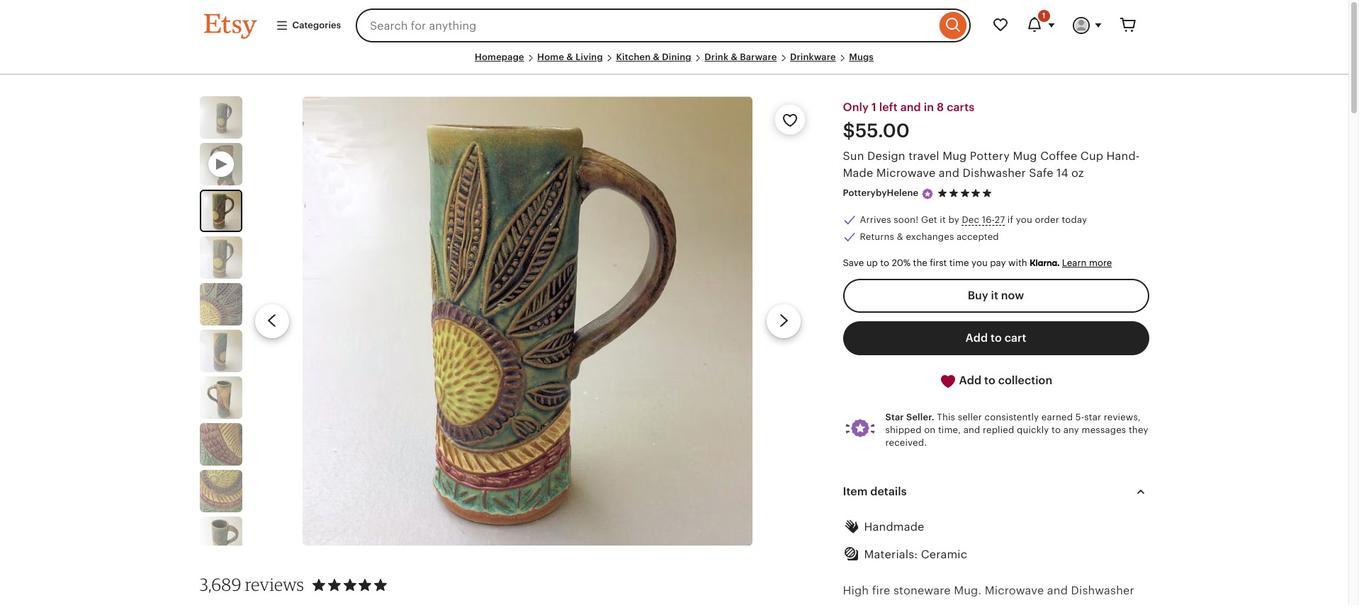 Task type: vqa. For each thing, say whether or not it's contained in the screenshot.
topmost it
yes



Task type: describe. For each thing, give the bounding box(es) containing it.
returns & exchanges accepted
[[860, 232, 999, 242]]

2 mug from the left
[[1013, 150, 1037, 162]]

to right up
[[880, 258, 889, 269]]

3,689 reviews
[[199, 575, 304, 596]]

kitchen & dining
[[616, 52, 691, 62]]

pay
[[990, 258, 1006, 269]]

seller.
[[906, 412, 934, 423]]

0 horizontal spatial sun design travel mug pottery mug coffee cup hand-made image 2 image
[[201, 191, 241, 231]]

star
[[885, 412, 904, 423]]

dishwasher inside the sun design travel mug pottery mug coffee cup hand- made microwave and dishwasher safe 14 oz
[[963, 167, 1026, 179]]

item
[[843, 486, 868, 498]]

categories
[[292, 20, 341, 30]]

this
[[937, 412, 955, 423]]

star_seller image
[[921, 188, 934, 200]]

& for returns
[[897, 232, 903, 242]]

drinkware link
[[790, 52, 836, 62]]

27
[[995, 215, 1005, 225]]

home & living
[[537, 52, 603, 62]]

add to cart button
[[843, 322, 1149, 356]]

accepted
[[957, 232, 999, 242]]

living
[[575, 52, 603, 62]]

1 inside popup button
[[1042, 11, 1045, 20]]

oz
[[1071, 167, 1084, 179]]

design
[[867, 150, 905, 162]]

none search field inside 'categories' banner
[[356, 9, 970, 43]]

earned
[[1041, 412, 1073, 423]]

20%
[[892, 258, 911, 269]]

sun design travel mug pottery mug coffee cup hand- made microwave and dishwasher safe 14 oz
[[843, 150, 1140, 179]]

drink & barware link
[[705, 52, 777, 62]]

to left collection
[[984, 375, 995, 387]]

16-
[[982, 215, 995, 225]]

dec
[[962, 215, 979, 225]]

add for add to cart
[[966, 332, 988, 344]]

it inside button
[[991, 290, 998, 302]]

0 horizontal spatial it
[[940, 215, 946, 225]]

& for drink
[[731, 52, 738, 62]]

shipped
[[885, 425, 922, 436]]

sun design travel mug pottery mug coffee cup hand-made image 5 image
[[199, 330, 242, 373]]

hand-
[[1106, 150, 1140, 162]]

collection
[[998, 375, 1052, 387]]

menu bar containing homepage
[[204, 51, 1145, 75]]

categories button
[[265, 13, 352, 38]]

messages
[[1082, 425, 1126, 436]]

only 1 left and in 8 carts $55.00
[[843, 101, 975, 142]]

add to collection
[[956, 375, 1052, 387]]

1 vertical spatial you
[[971, 258, 988, 269]]

-
[[910, 605, 914, 606]]

3,689
[[199, 575, 241, 596]]

safe.
[[843, 605, 869, 606]]

buy it now
[[968, 290, 1024, 302]]

sun design travel mug pottery mug coffee cup hand-made image 4 image
[[199, 284, 242, 326]]

by
[[948, 215, 959, 225]]

first
[[930, 258, 947, 269]]

add to cart
[[966, 332, 1026, 344]]

$55.00
[[843, 121, 910, 142]]

14oz
[[917, 605, 942, 606]]

stoneware
[[893, 586, 951, 598]]

& for kitchen
[[653, 52, 660, 62]]

sun design travel mug pottery mug coffee cup hand-made image 1 image
[[199, 96, 242, 139]]

sun design travel mug pottery mug coffee cup hand-made image 8 image
[[199, 471, 242, 513]]

mugs link
[[849, 52, 874, 62]]

7"
[[872, 605, 883, 606]]

time
[[949, 258, 969, 269]]

coffee
[[1040, 150, 1077, 162]]

arrives
[[860, 215, 891, 225]]

5-
[[1075, 412, 1084, 423]]

up
[[866, 258, 878, 269]]

star seller.
[[885, 412, 934, 423]]

buy
[[968, 290, 988, 302]]

categories banner
[[178, 0, 1170, 51]]

carts
[[947, 101, 975, 113]]

time,
[[938, 425, 961, 436]]

& for home
[[566, 52, 573, 62]]

barware
[[740, 52, 777, 62]]

drinkware
[[790, 52, 836, 62]]

if
[[1007, 215, 1013, 225]]

reviews,
[[1104, 412, 1141, 423]]

consistently
[[985, 412, 1039, 423]]

and inside the sun design travel mug pottery mug coffee cup hand- made microwave and dishwasher safe 14 oz
[[939, 167, 960, 179]]

learn more button
[[1062, 258, 1112, 269]]

to inside this seller consistently earned 5-star reviews, shipped on time, and replied quickly to any messages they received.
[[1052, 425, 1061, 436]]

in
[[924, 101, 934, 113]]

dining
[[662, 52, 691, 62]]

safe
[[1029, 167, 1053, 179]]

save
[[843, 258, 864, 269]]

potterybyhelene link
[[843, 188, 919, 199]]



Task type: locate. For each thing, give the bounding box(es) containing it.
0 horizontal spatial dishwasher
[[963, 167, 1026, 179]]

only
[[843, 101, 869, 113]]

handmade
[[864, 522, 924, 534]]

you right if
[[1016, 215, 1032, 225]]

reviews
[[245, 575, 304, 596]]

14
[[1056, 167, 1068, 179]]

1 horizontal spatial mug
[[1013, 150, 1037, 162]]

save up to 20% the first time you pay with klarna. learn more
[[843, 258, 1112, 269]]

made
[[843, 167, 873, 179]]

it left the by
[[940, 215, 946, 225]]

1 horizontal spatial it
[[991, 290, 998, 302]]

sun design travel mug pottery mug coffee cup hand-made image 3 image
[[199, 237, 242, 279]]

Search for anything text field
[[356, 9, 936, 43]]

1 vertical spatial microwave
[[985, 586, 1044, 598]]

sun design travel mug pottery mug coffee cup hand-made image 2 image
[[302, 96, 753, 547], [201, 191, 241, 231]]

you left the pay
[[971, 258, 988, 269]]

1 mug from the left
[[943, 150, 967, 162]]

materials:
[[864, 549, 918, 561]]

microwave inside high fire stoneware mug. microwave and dishwasher safe. 7" x 3" - 14oz
[[985, 586, 1044, 598]]

arrives soon! get it by dec 16-27 if you order today
[[860, 215, 1087, 225]]

mug up safe
[[1013, 150, 1037, 162]]

item details
[[843, 486, 907, 498]]

0 horizontal spatial microwave
[[876, 167, 936, 179]]

microwave down "travel"
[[876, 167, 936, 179]]

x
[[886, 605, 892, 606]]

8
[[937, 101, 944, 113]]

now
[[1001, 290, 1024, 302]]

0 horizontal spatial mug
[[943, 150, 967, 162]]

klarna.
[[1030, 258, 1060, 269]]

mugs
[[849, 52, 874, 62]]

mug.
[[954, 586, 982, 598]]

1 inside the only 1 left and in 8 carts $55.00
[[872, 101, 876, 113]]

cart
[[1005, 332, 1026, 344]]

1 vertical spatial dishwasher
[[1071, 586, 1134, 598]]

received.
[[885, 438, 927, 448]]

add left cart
[[966, 332, 988, 344]]

and inside high fire stoneware mug. microwave and dishwasher safe. 7" x 3" - 14oz
[[1047, 586, 1068, 598]]

0 vertical spatial you
[[1016, 215, 1032, 225]]

& left dining at top
[[653, 52, 660, 62]]

add for add to collection
[[959, 375, 981, 387]]

3"
[[895, 605, 907, 606]]

0 horizontal spatial 1
[[872, 101, 876, 113]]

sun
[[843, 150, 864, 162]]

mug
[[943, 150, 967, 162], [1013, 150, 1037, 162]]

1 vertical spatial it
[[991, 290, 998, 302]]

1 vertical spatial 1
[[872, 101, 876, 113]]

home & living link
[[537, 52, 603, 62]]

dishwasher
[[963, 167, 1026, 179], [1071, 586, 1134, 598]]

homepage
[[475, 52, 524, 62]]

replied
[[983, 425, 1014, 436]]

1 vertical spatial add
[[959, 375, 981, 387]]

& right 'returns'
[[897, 232, 903, 242]]

home
[[537, 52, 564, 62]]

1 horizontal spatial 1
[[1042, 11, 1045, 20]]

high
[[843, 586, 869, 598]]

1
[[1042, 11, 1045, 20], [872, 101, 876, 113]]

0 vertical spatial it
[[940, 215, 946, 225]]

sun design travel mug pottery mug coffee cup hand-made image 6 image
[[199, 377, 242, 420]]

add
[[966, 332, 988, 344], [959, 375, 981, 387]]

with
[[1008, 258, 1027, 269]]

0 vertical spatial dishwasher
[[963, 167, 1026, 179]]

None search field
[[356, 9, 970, 43]]

exchanges
[[906, 232, 954, 242]]

they
[[1129, 425, 1148, 436]]

1 horizontal spatial dishwasher
[[1071, 586, 1134, 598]]

and inside this seller consistently earned 5-star reviews, shipped on time, and replied quickly to any messages they received.
[[963, 425, 980, 436]]

& right drink
[[731, 52, 738, 62]]

potterybyhelene
[[843, 188, 919, 199]]

microwave
[[876, 167, 936, 179], [985, 586, 1044, 598]]

order
[[1035, 215, 1059, 225]]

sun design travel mug pottery mug coffee cup hand-made image 9 image
[[199, 517, 242, 560]]

to down earned
[[1052, 425, 1061, 436]]

0 vertical spatial 1
[[1042, 11, 1045, 20]]

left
[[879, 101, 898, 113]]

to left cart
[[991, 332, 1002, 344]]

0 vertical spatial add
[[966, 332, 988, 344]]

any
[[1063, 425, 1079, 436]]

drink
[[705, 52, 729, 62]]

item details button
[[830, 476, 1162, 510]]

add up seller
[[959, 375, 981, 387]]

learn
[[1062, 258, 1087, 269]]

returns
[[860, 232, 894, 242]]

1 horizontal spatial you
[[1016, 215, 1032, 225]]

microwave right mug.
[[985, 586, 1044, 598]]

1 horizontal spatial microwave
[[985, 586, 1044, 598]]

this seller consistently earned 5-star reviews, shipped on time, and replied quickly to any messages they received.
[[885, 412, 1148, 448]]

on
[[924, 425, 936, 436]]

& right home
[[566, 52, 573, 62]]

0 horizontal spatial you
[[971, 258, 988, 269]]

kitchen
[[616, 52, 651, 62]]

buy it now button
[[843, 279, 1149, 313]]

it right buy
[[991, 290, 998, 302]]

today
[[1062, 215, 1087, 225]]

it
[[940, 215, 946, 225], [991, 290, 998, 302]]

pottery
[[970, 150, 1010, 162]]

sun design travel mug pottery mug coffee cup hand-made image 7 image
[[199, 424, 242, 466]]

you
[[1016, 215, 1032, 225], [971, 258, 988, 269]]

0 vertical spatial microwave
[[876, 167, 936, 179]]

details
[[870, 486, 907, 498]]

and
[[900, 101, 921, 113], [939, 167, 960, 179], [963, 425, 980, 436], [1047, 586, 1068, 598]]

homepage link
[[475, 52, 524, 62]]

drink & barware
[[705, 52, 777, 62]]

dishwasher inside high fire stoneware mug. microwave and dishwasher safe. 7" x 3" - 14oz
[[1071, 586, 1134, 598]]

mug right "travel"
[[943, 150, 967, 162]]

and inside the only 1 left and in 8 carts $55.00
[[900, 101, 921, 113]]

to
[[880, 258, 889, 269], [991, 332, 1002, 344], [984, 375, 995, 387], [1052, 425, 1061, 436]]

microwave inside the sun design travel mug pottery mug coffee cup hand- made microwave and dishwasher safe 14 oz
[[876, 167, 936, 179]]

more
[[1089, 258, 1112, 269]]

fire
[[872, 586, 890, 598]]

1 button
[[1017, 9, 1064, 43]]

menu bar
[[204, 51, 1145, 75]]

soon! get
[[894, 215, 937, 225]]

1 horizontal spatial sun design travel mug pottery mug coffee cup hand-made image 2 image
[[302, 96, 753, 547]]

materials: ceramic
[[864, 549, 967, 561]]

seller
[[958, 412, 982, 423]]

travel
[[908, 150, 939, 162]]

high fire stoneware mug. microwave and dishwasher safe. 7" x 3" - 14oz
[[843, 586, 1134, 606]]



